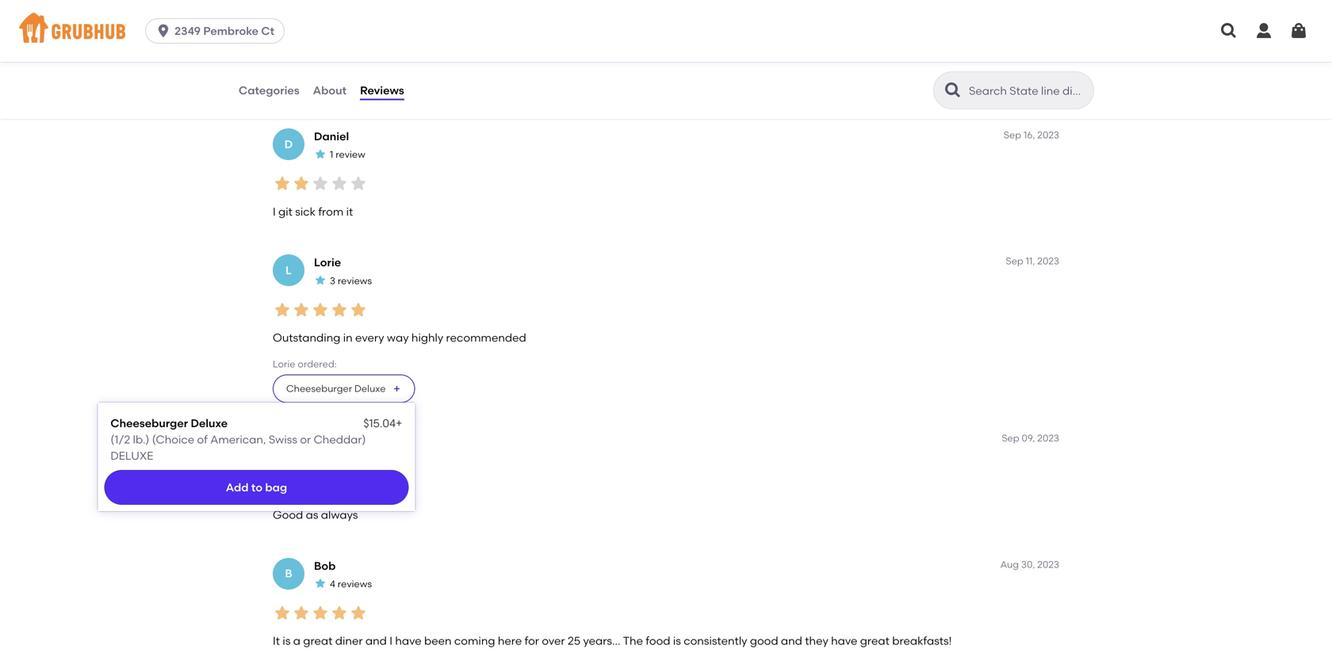 Task type: vqa. For each thing, say whether or not it's contained in the screenshot.
It within the The pancakes had blueberries on top instead of inside and it came with ketchup instead of butter. The "salad" that came with the wrap was just dirty lettuce with nothing else. It was gross
yes



Task type: locate. For each thing, give the bounding box(es) containing it.
0 vertical spatial reviews
[[338, 275, 372, 287]]

2 horizontal spatial with
[[923, 63, 945, 76]]

0 horizontal spatial great
[[303, 635, 333, 648]]

1 horizontal spatial have
[[831, 635, 858, 648]]

2 is from the left
[[673, 635, 681, 648]]

was
[[998, 63, 1020, 76], [446, 79, 467, 92]]

cheeseburger deluxe down the ordered:
[[286, 383, 386, 395]]

great
[[303, 635, 333, 648], [860, 635, 890, 648]]

breakfasts!
[[893, 635, 952, 648]]

svg image inside '2349 pembroke ct' button
[[156, 23, 171, 39]]

1 horizontal spatial cheeseburger deluxe
[[286, 383, 386, 395]]

1 horizontal spatial with
[[633, 63, 656, 76]]

sep left 09,
[[1002, 433, 1020, 444]]

lorie ordered:
[[273, 358, 337, 370]]

with
[[633, 63, 656, 76], [923, 63, 945, 76], [340, 79, 363, 92]]

1 horizontal spatial lorie
[[314, 256, 341, 269]]

came right that
[[889, 63, 920, 76]]

2023 right 11,
[[1038, 256, 1060, 267]]

always
[[321, 508, 358, 522]]

1 vertical spatial cheeseburger deluxe
[[111, 417, 228, 430]]

and right inside
[[566, 63, 587, 76]]

3 2023 from the top
[[1038, 433, 1060, 444]]

star icon image
[[273, 32, 292, 51], [314, 148, 327, 160], [273, 174, 292, 193], [292, 174, 311, 193], [311, 174, 330, 193], [330, 174, 349, 193], [349, 174, 368, 193], [314, 274, 327, 287], [273, 300, 292, 319], [292, 300, 311, 319], [311, 300, 330, 319], [330, 300, 349, 319], [349, 300, 368, 319], [273, 478, 292, 497], [314, 578, 327, 590], [273, 604, 292, 623], [292, 604, 311, 623], [311, 604, 330, 623], [330, 604, 349, 623], [349, 604, 368, 623]]

i left git
[[273, 205, 276, 218]]

1 horizontal spatial great
[[860, 635, 890, 648]]

d
[[285, 137, 293, 151]]

1 have from the left
[[395, 635, 422, 648]]

1 is from the left
[[283, 635, 291, 648]]

1 vertical spatial it
[[346, 205, 353, 218]]

consistently
[[684, 635, 748, 648]]

0 vertical spatial i
[[273, 205, 276, 218]]

years...
[[583, 635, 621, 648]]

instead right "ketchup"
[[705, 63, 745, 76]]

(choice
[[152, 433, 194, 447]]

1 horizontal spatial deluxe
[[355, 383, 386, 395]]

2349 pembroke ct button
[[145, 18, 291, 44]]

cheeseburger up lb.)
[[111, 417, 188, 430]]

with down had
[[340, 79, 363, 92]]

categories button
[[238, 62, 300, 119]]

categories
[[239, 84, 300, 97]]

1 vertical spatial lorie
[[273, 358, 295, 370]]

and left they at the right bottom of page
[[781, 635, 803, 648]]

1 vertical spatial sep
[[1006, 256, 1024, 267]]

came down main navigation navigation
[[599, 63, 630, 76]]

cheeseburger down the ordered:
[[286, 383, 352, 395]]

have right they at the right bottom of page
[[831, 635, 858, 648]]

of left butter. at the right of page
[[748, 63, 758, 76]]

tooltip containing cheeseburger deluxe
[[98, 394, 415, 512]]

cheeseburger
[[286, 383, 352, 395], [111, 417, 188, 430]]

0 vertical spatial it
[[436, 79, 443, 92]]

i
[[273, 205, 276, 218], [390, 635, 393, 648]]

1 horizontal spatial it
[[590, 63, 596, 76]]

is left the a
[[283, 635, 291, 648]]

good
[[273, 508, 303, 522]]

1 reviews from the top
[[338, 275, 372, 287]]

lorie for lorie ordered:
[[273, 358, 295, 370]]

0 horizontal spatial was
[[446, 79, 467, 92]]

add to bag button
[[104, 470, 409, 505]]

1 review
[[330, 149, 365, 160]]

0 horizontal spatial instead
[[475, 63, 515, 76]]

way
[[387, 331, 409, 345]]

the left food
[[623, 635, 643, 648]]

2 reviews from the top
[[338, 579, 372, 590]]

3 reviews
[[330, 275, 372, 287]]

0 horizontal spatial cheeseburger deluxe
[[111, 417, 228, 430]]

aug
[[1001, 559, 1019, 571]]

0 horizontal spatial is
[[283, 635, 291, 648]]

gross
[[470, 79, 498, 92]]

cheeseburger deluxe
[[286, 383, 386, 395], [111, 417, 228, 430]]

was left just
[[998, 63, 1020, 76]]

coming
[[454, 635, 495, 648]]

it right from
[[346, 205, 353, 218]]

1 horizontal spatial cheeseburger
[[286, 383, 352, 395]]

plus icon image
[[392, 384, 402, 394]]

0 horizontal spatial deluxe
[[191, 417, 228, 430]]

reviews right "4"
[[338, 579, 372, 590]]

it left the a
[[273, 635, 280, 648]]

here
[[498, 635, 522, 648]]

butter.
[[761, 63, 796, 76]]

or
[[300, 433, 311, 447]]

reviews
[[338, 275, 372, 287], [338, 579, 372, 590]]

1 horizontal spatial is
[[673, 635, 681, 648]]

deluxe
[[355, 383, 386, 395], [191, 417, 228, 430]]

about button
[[312, 62, 347, 119]]

0 vertical spatial lorie
[[314, 256, 341, 269]]

the
[[948, 63, 966, 76]]

it down on
[[436, 79, 443, 92]]

of right (choice
[[197, 433, 208, 447]]

2023 right 16,
[[1038, 129, 1060, 141]]

0 horizontal spatial it
[[346, 205, 353, 218]]

4 2023 from the top
[[1038, 559, 1060, 571]]

1 horizontal spatial and
[[566, 63, 587, 76]]

sep left 11,
[[1006, 256, 1024, 267]]

pancakes
[[296, 63, 349, 76]]

1 2023 from the top
[[1038, 129, 1060, 141]]

2023 right the 30,
[[1038, 559, 1060, 571]]

1 vertical spatial reviews
[[338, 579, 372, 590]]

about
[[313, 84, 347, 97]]

2 vertical spatial sep
[[1002, 433, 1020, 444]]

and right the diner
[[366, 635, 387, 648]]

(1/2 lb.) (choice of american, swiss or cheddar) deluxe
[[111, 433, 366, 463]]

great right the a
[[303, 635, 333, 648]]

0 vertical spatial cheeseburger
[[286, 383, 352, 395]]

is
[[283, 635, 291, 648], [673, 635, 681, 648]]

sep left 16,
[[1004, 129, 1022, 141]]

deluxe up american,
[[191, 417, 228, 430]]

of left inside
[[518, 63, 529, 76]]

deluxe left plus icon
[[355, 383, 386, 395]]

1 vertical spatial deluxe
[[191, 417, 228, 430]]

0 horizontal spatial of
[[197, 433, 208, 447]]

0 vertical spatial cheeseburger deluxe
[[286, 383, 386, 395]]

1 vertical spatial it
[[273, 635, 280, 648]]

1 vertical spatial cheeseburger
[[111, 417, 188, 430]]

have
[[395, 635, 422, 648], [831, 635, 858, 648]]

2023
[[1038, 129, 1060, 141], [1038, 256, 1060, 267], [1038, 433, 1060, 444], [1038, 559, 1060, 571]]

tooltip
[[98, 394, 415, 512]]

swiss
[[269, 433, 297, 447]]

4
[[330, 579, 335, 590]]

every
[[355, 331, 384, 345]]

0 horizontal spatial the
[[273, 63, 293, 76]]

lorie left the ordered:
[[273, 358, 295, 370]]

i right the diner
[[390, 635, 393, 648]]

1 horizontal spatial came
[[889, 63, 920, 76]]

was down the top
[[446, 79, 467, 92]]

2023 right 09,
[[1038, 433, 1060, 444]]

0 vertical spatial it
[[590, 63, 596, 76]]

1 horizontal spatial it
[[436, 79, 443, 92]]

with left the
[[923, 63, 945, 76]]

that
[[864, 63, 886, 76]]

have left been
[[395, 635, 422, 648]]

it right inside
[[590, 63, 596, 76]]

0 horizontal spatial cheeseburger
[[111, 417, 188, 430]]

it
[[436, 79, 443, 92], [273, 635, 280, 648]]

reviews right 3
[[338, 275, 372, 287]]

0 horizontal spatial came
[[599, 63, 630, 76]]

the
[[273, 63, 293, 76], [799, 63, 819, 76], [623, 635, 643, 648]]

0 vertical spatial sep
[[1004, 129, 1022, 141]]

1 horizontal spatial of
[[518, 63, 529, 76]]

svg image
[[1220, 21, 1239, 40], [1255, 21, 1274, 40], [1290, 21, 1309, 40], [156, 23, 171, 39]]

reviews for lorie
[[338, 275, 372, 287]]

0 horizontal spatial lorie
[[273, 358, 295, 370]]

cheeseburger deluxe up (choice
[[111, 417, 228, 430]]

sep 16, 2023
[[1004, 129, 1060, 141]]

instead up gross
[[475, 63, 515, 76]]

lorie up 3
[[314, 256, 341, 269]]

0 vertical spatial deluxe
[[355, 383, 386, 395]]

(1/2
[[111, 433, 130, 447]]

came
[[599, 63, 630, 76], [889, 63, 920, 76]]

0 vertical spatial was
[[998, 63, 1020, 76]]

the up dirty
[[273, 63, 293, 76]]

daniel
[[314, 130, 349, 143]]

for
[[525, 635, 539, 648]]

lorie for lorie
[[314, 256, 341, 269]]

is right food
[[673, 635, 681, 648]]

2 2023 from the top
[[1038, 256, 1060, 267]]

wrap
[[968, 63, 996, 76]]

cheeseburger deluxe inside tooltip
[[111, 417, 228, 430]]

great left the breakfasts!
[[860, 635, 890, 648]]

with left "ketchup"
[[633, 63, 656, 76]]

1 vertical spatial i
[[390, 635, 393, 648]]

1 horizontal spatial instead
[[705, 63, 745, 76]]

$15.04 +
[[364, 417, 402, 430]]

lorie
[[314, 256, 341, 269], [273, 358, 295, 370]]

the right butter. at the right of page
[[799, 63, 819, 76]]

as
[[306, 508, 318, 522]]

git
[[279, 205, 293, 218]]

0 horizontal spatial have
[[395, 635, 422, 648]]

2 horizontal spatial the
[[799, 63, 819, 76]]

and
[[566, 63, 587, 76], [366, 635, 387, 648], [781, 635, 803, 648]]

main navigation navigation
[[0, 0, 1333, 62]]

it
[[590, 63, 596, 76], [346, 205, 353, 218]]



Task type: describe. For each thing, give the bounding box(es) containing it.
reviews button
[[359, 62, 405, 119]]

1 horizontal spatial was
[[998, 63, 1020, 76]]

sep for highly
[[1006, 256, 1024, 267]]

recommended
[[446, 331, 526, 345]]

2 horizontal spatial of
[[748, 63, 758, 76]]

l
[[286, 264, 292, 277]]

3
[[330, 275, 336, 287]]

cheeseburger deluxe button
[[273, 375, 415, 403]]

cheeseburger inside tooltip
[[111, 417, 188, 430]]

2023 for outstanding in every way highly recommended
[[1038, 256, 1060, 267]]

of inside (1/2 lb.) (choice of american, swiss or cheddar) deluxe
[[197, 433, 208, 447]]

reviews for bob
[[338, 579, 372, 590]]

09,
[[1022, 433, 1035, 444]]

+
[[396, 417, 402, 430]]

s
[[285, 441, 292, 455]]

1 horizontal spatial the
[[623, 635, 643, 648]]

lb.)
[[133, 433, 149, 447]]

the pancakes had blueberries on top instead of inside and it came with ketchup instead of butter. the "salad" that came with the wrap was just dirty lettuce with nothing else. it was gross
[[273, 63, 1041, 92]]

Search State line diner search field
[[968, 83, 1089, 98]]

2 came from the left
[[889, 63, 920, 76]]

2349
[[175, 24, 201, 38]]

just
[[1022, 63, 1041, 76]]

add
[[226, 481, 249, 494]]

1 came from the left
[[599, 63, 630, 76]]

1 instead from the left
[[475, 63, 515, 76]]

2 instead from the left
[[705, 63, 745, 76]]

b
[[285, 567, 292, 581]]

inside
[[531, 63, 563, 76]]

over
[[542, 635, 565, 648]]

top
[[454, 63, 473, 76]]

it inside the pancakes had blueberries on top instead of inside and it came with ketchup instead of butter. the "salad" that came with the wrap was just dirty lettuce with nothing else. it was gross
[[436, 79, 443, 92]]

review
[[336, 149, 365, 160]]

11,
[[1026, 256, 1035, 267]]

dirty
[[273, 79, 297, 92]]

30,
[[1022, 559, 1035, 571]]

on
[[438, 63, 452, 76]]

deluxe
[[111, 449, 153, 463]]

add to bag
[[226, 481, 287, 494]]

and inside the pancakes had blueberries on top instead of inside and it came with ketchup instead of butter. the "salad" that came with the wrap was just dirty lettuce with nothing else. it was gross
[[566, 63, 587, 76]]

american,
[[210, 433, 266, 447]]

25
[[568, 635, 581, 648]]

reviews
[[360, 84, 404, 97]]

sep 09, 2023
[[1002, 433, 1060, 444]]

nothing
[[365, 79, 407, 92]]

cheeseburger deluxe inside button
[[286, 383, 386, 395]]

1 great from the left
[[303, 635, 333, 648]]

deluxe inside tooltip
[[191, 417, 228, 430]]

i git sick from it
[[273, 205, 353, 218]]

aug 30, 2023
[[1001, 559, 1060, 571]]

a
[[293, 635, 301, 648]]

0 horizontal spatial i
[[273, 205, 276, 218]]

to
[[251, 481, 263, 494]]

outstanding in every way highly recommended
[[273, 331, 526, 345]]

good as always
[[273, 508, 358, 522]]

2 have from the left
[[831, 635, 858, 648]]

had
[[351, 63, 373, 76]]

ketchup
[[658, 63, 702, 76]]

0 horizontal spatial it
[[273, 635, 280, 648]]

ordered:
[[298, 358, 337, 370]]

2 great from the left
[[860, 635, 890, 648]]

food
[[646, 635, 671, 648]]

sep for it
[[1004, 129, 1022, 141]]

2023 for i git sick from it
[[1038, 129, 1060, 141]]

0 horizontal spatial and
[[366, 635, 387, 648]]

16,
[[1024, 129, 1035, 141]]

2349 pembroke ct
[[175, 24, 275, 38]]

"salad"
[[821, 63, 861, 76]]

2023 for it is a great diner and i have been coming here for over 25 years... the food is consistently good and they have great breakfasts!
[[1038, 559, 1060, 571]]

been
[[424, 635, 452, 648]]

bob
[[314, 559, 336, 573]]

they
[[805, 635, 829, 648]]

it is a great diner and i have been coming here for over 25 years... the food is consistently good and they have great breakfasts!
[[273, 635, 952, 648]]

2023 for good as always
[[1038, 433, 1060, 444]]

$15.04
[[364, 417, 396, 430]]

deluxe inside button
[[355, 383, 386, 395]]

pembroke
[[203, 24, 259, 38]]

highly
[[412, 331, 444, 345]]

bag
[[265, 481, 287, 494]]

good
[[750, 635, 779, 648]]

4 reviews
[[330, 579, 372, 590]]

cheeseburger inside button
[[286, 383, 352, 395]]

ct
[[261, 24, 275, 38]]

outstanding
[[273, 331, 341, 345]]

blueberries
[[375, 63, 435, 76]]

1 vertical spatial was
[[446, 79, 467, 92]]

2 horizontal spatial and
[[781, 635, 803, 648]]

else.
[[409, 79, 433, 92]]

sep 11, 2023
[[1006, 256, 1060, 267]]

it inside the pancakes had blueberries on top instead of inside and it came with ketchup instead of butter. the "salad" that came with the wrap was just dirty lettuce with nothing else. it was gross
[[590, 63, 596, 76]]

from
[[318, 205, 344, 218]]

diner
[[335, 635, 363, 648]]

search icon image
[[944, 81, 963, 100]]

sick
[[295, 205, 316, 218]]

1 horizontal spatial i
[[390, 635, 393, 648]]

1
[[330, 149, 333, 160]]

in
[[343, 331, 353, 345]]

cheddar)
[[314, 433, 366, 447]]

0 horizontal spatial with
[[340, 79, 363, 92]]

susan
[[314, 433, 347, 447]]



